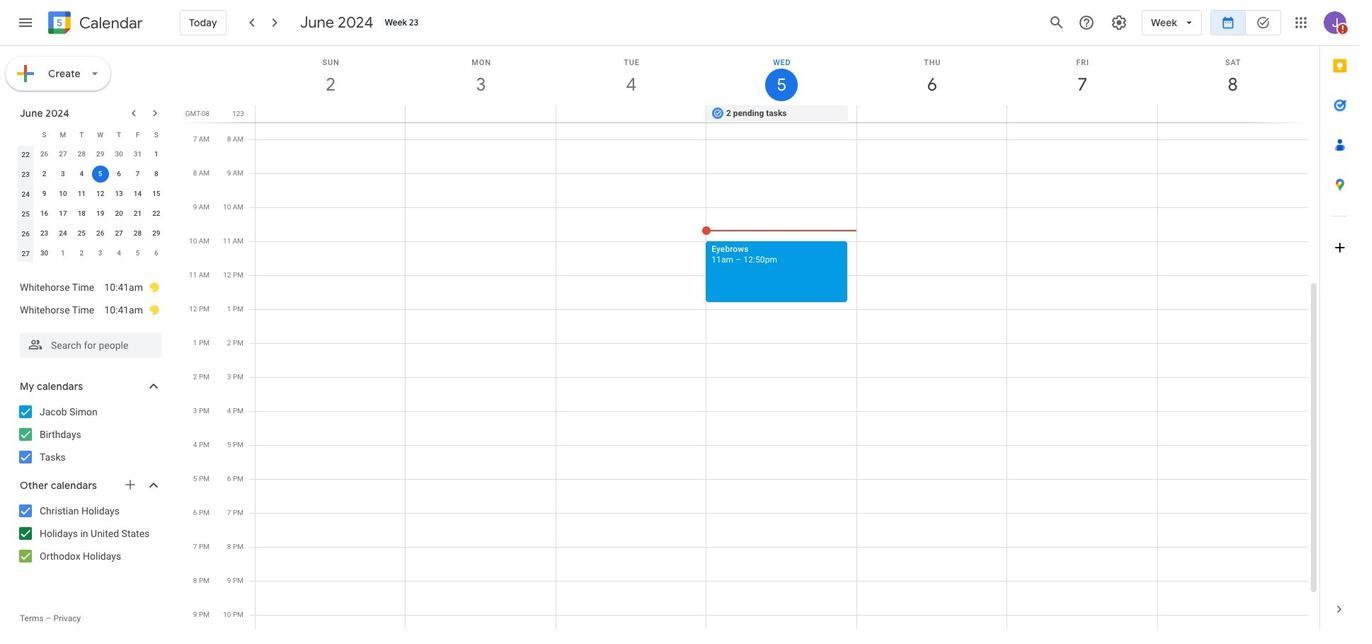 Task type: describe. For each thing, give the bounding box(es) containing it.
july 1 element
[[54, 245, 71, 262]]

2 element
[[36, 166, 53, 183]]

16 element
[[36, 205, 53, 222]]

25 element
[[73, 225, 90, 242]]

3 element
[[54, 166, 71, 183]]

26 element
[[92, 225, 109, 242]]

29 element
[[148, 225, 165, 242]]

may 29 element
[[92, 146, 109, 163]]

add other calendars image
[[123, 478, 137, 492]]

thursday, june 6 element
[[857, 46, 1008, 105]]

20 element
[[110, 205, 127, 222]]

july 2 element
[[73, 245, 90, 262]]

9 element
[[36, 185, 53, 202]]

1 list item from the top
[[20, 276, 160, 299]]

11 element
[[73, 185, 90, 202]]

30 element
[[36, 245, 53, 262]]

other calendars list
[[3, 500, 176, 568]]

settings menu image
[[1111, 14, 1128, 31]]

2 list item from the top
[[20, 299, 160, 321]]

7 element
[[129, 166, 146, 183]]

sunday, june 2 element
[[256, 46, 406, 105]]

23 element
[[36, 225, 53, 242]]

6 element
[[110, 166, 127, 183]]

june 2024 grid
[[13, 125, 166, 263]]

my calendars list
[[3, 401, 176, 469]]

may 26 element
[[36, 146, 53, 163]]

5, today element
[[92, 166, 109, 183]]

12 element
[[92, 185, 109, 202]]

4 element
[[73, 166, 90, 183]]

21 element
[[129, 205, 146, 222]]

calendar element
[[45, 8, 143, 40]]

july 6 element
[[148, 245, 165, 262]]

saturday, june 8 element
[[1158, 46, 1308, 105]]



Task type: locate. For each thing, give the bounding box(es) containing it.
list item up search for people "text box"
[[20, 299, 160, 321]]

tuesday, june 4 element
[[556, 46, 707, 105]]

friday, june 7 element
[[1008, 46, 1158, 105]]

list item
[[20, 276, 160, 299], [20, 299, 160, 321]]

15 element
[[148, 185, 165, 202]]

july 5 element
[[129, 245, 146, 262]]

cell
[[256, 105, 406, 122], [406, 105, 556, 122], [556, 105, 706, 122], [857, 105, 1007, 122], [1007, 105, 1157, 122], [1157, 105, 1308, 122], [91, 164, 110, 184]]

list item down july 2 'element'
[[20, 276, 160, 299]]

heading inside calendar "element"
[[76, 15, 143, 32]]

monday, june 3 element
[[406, 46, 556, 105]]

heading
[[76, 15, 143, 32]]

27 element
[[110, 225, 127, 242]]

row group
[[16, 144, 166, 263]]

may 27 element
[[54, 146, 71, 163]]

column header inside june 2024 grid
[[16, 125, 35, 144]]

may 31 element
[[129, 146, 146, 163]]

grid
[[181, 46, 1320, 629]]

None search field
[[0, 327, 176, 358]]

wednesday, june 5, today element
[[707, 46, 857, 105]]

tab list
[[1320, 46, 1359, 590]]

cell inside row group
[[91, 164, 110, 184]]

row group inside june 2024 grid
[[16, 144, 166, 263]]

july 4 element
[[110, 245, 127, 262]]

18 element
[[73, 205, 90, 222]]

13 element
[[110, 185, 127, 202]]

24 element
[[54, 225, 71, 242]]

1 element
[[148, 146, 165, 163]]

may 30 element
[[110, 146, 127, 163]]

17 element
[[54, 205, 71, 222]]

july 3 element
[[92, 245, 109, 262]]

main drawer image
[[17, 14, 34, 31]]

8 element
[[148, 166, 165, 183]]

column header
[[16, 125, 35, 144]]

list
[[6, 270, 173, 327]]

14 element
[[129, 185, 146, 202]]

22 element
[[148, 205, 165, 222]]

may 28 element
[[73, 146, 90, 163]]

28 element
[[129, 225, 146, 242]]

row
[[249, 105, 1320, 122], [16, 125, 166, 144], [16, 144, 166, 164], [16, 164, 166, 184], [16, 184, 166, 204], [16, 204, 166, 224], [16, 224, 166, 244], [16, 244, 166, 263]]

10 element
[[54, 185, 71, 202]]

Search for people text field
[[28, 333, 153, 358]]

19 element
[[92, 205, 109, 222]]



Task type: vqa. For each thing, say whether or not it's contained in the screenshot.
the April 1 ELEMENT
no



